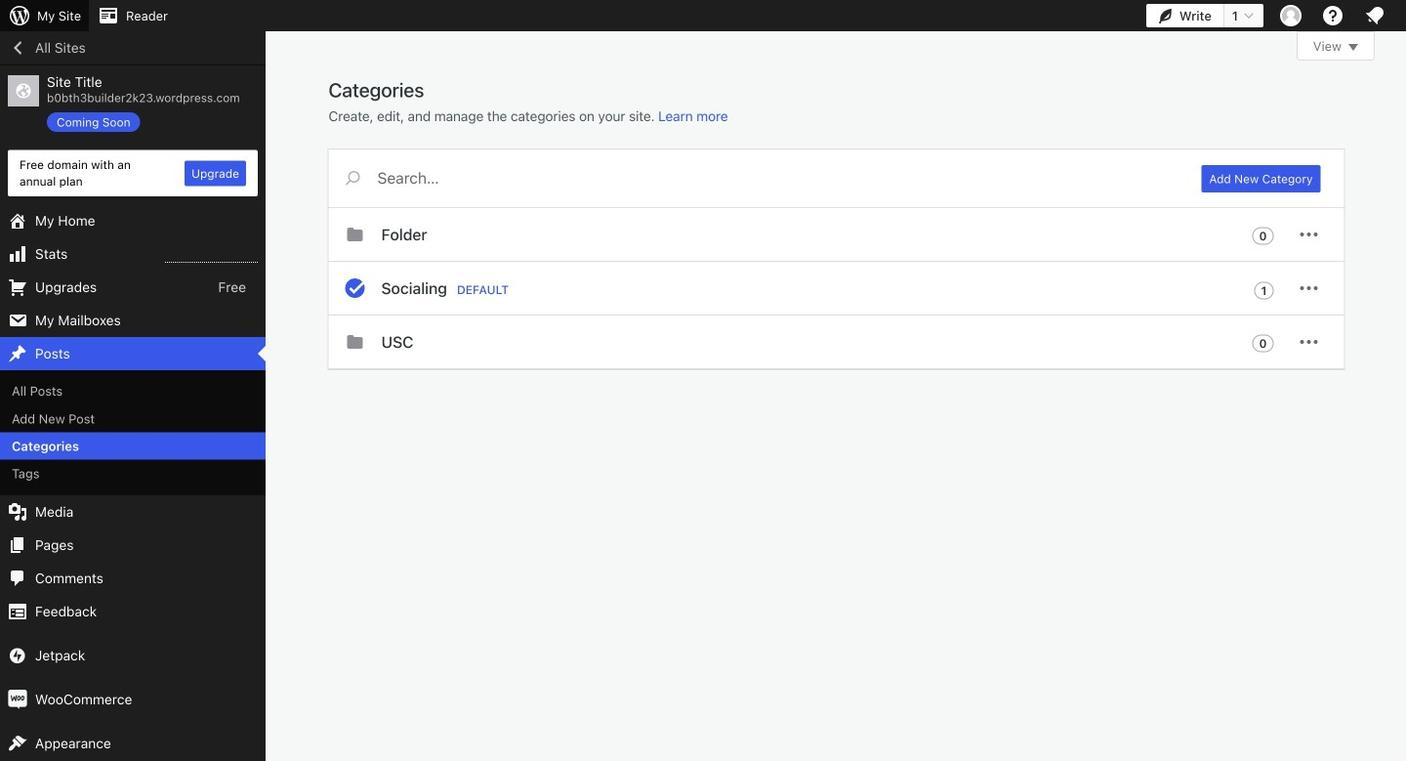 Task type: locate. For each thing, give the bounding box(es) containing it.
manage your notifications image
[[1364, 4, 1387, 27]]

0 vertical spatial img image
[[8, 646, 27, 665]]

0 vertical spatial toggle menu image
[[1298, 223, 1321, 246]]

folder image
[[343, 223, 367, 246]]

1 vertical spatial toggle menu image
[[1298, 330, 1321, 354]]

toggle menu image
[[1298, 223, 1321, 246], [1298, 330, 1321, 354]]

main content
[[329, 31, 1376, 369]]

2 toggle menu image from the top
[[1298, 330, 1321, 354]]

usc image
[[343, 330, 367, 354]]

toggle menu image up toggle menu icon
[[1298, 223, 1321, 246]]

socialing image
[[343, 276, 367, 300]]

row
[[329, 208, 1345, 369]]

closed image
[[1349, 44, 1359, 51]]

4 list item from the top
[[1398, 384, 1407, 457]]

2 img image from the top
[[8, 690, 27, 709]]

1 toggle menu image from the top
[[1298, 223, 1321, 246]]

toggle menu image down toggle menu icon
[[1298, 330, 1321, 354]]

1 vertical spatial img image
[[8, 690, 27, 709]]

highest hourly views 0 image
[[165, 250, 258, 263]]

3 list item from the top
[[1398, 293, 1407, 384]]

img image
[[8, 646, 27, 665], [8, 690, 27, 709]]

1 list item from the top
[[1398, 100, 1407, 171]]

toggle menu image for usc image
[[1298, 330, 1321, 354]]

None search field
[[329, 149, 1179, 206]]

list item
[[1398, 100, 1407, 171], [1398, 201, 1407, 293], [1398, 293, 1407, 384], [1398, 384, 1407, 457]]



Task type: describe. For each thing, give the bounding box(es) containing it.
toggle menu image
[[1298, 276, 1321, 300]]

2 list item from the top
[[1398, 201, 1407, 293]]

my profile image
[[1281, 5, 1302, 26]]

toggle menu image for folder image
[[1298, 223, 1321, 246]]

help image
[[1322, 4, 1345, 27]]

open search image
[[329, 166, 378, 190]]

1 img image from the top
[[8, 646, 27, 665]]

Search search field
[[378, 149, 1179, 206]]



Task type: vqa. For each thing, say whether or not it's contained in the screenshot.
first Info ICON from the top
no



